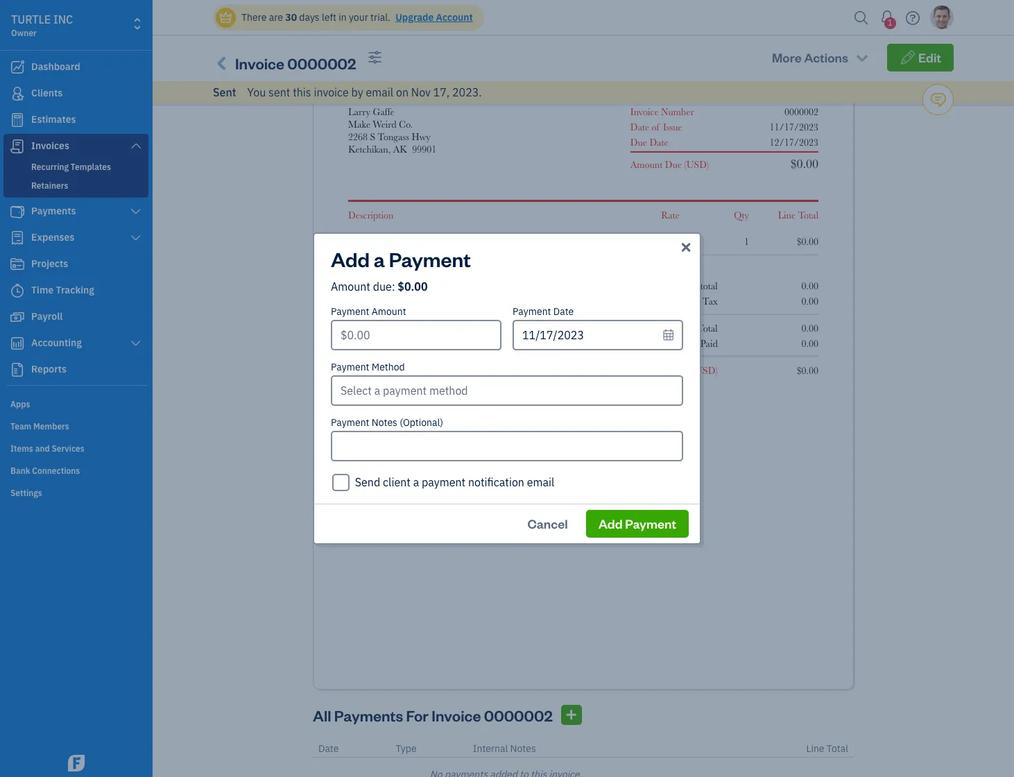 Task type: describe. For each thing, give the bounding box(es) containing it.
payment for payment date
[[513, 305, 552, 318]]

0.00 0.00 for total
[[802, 323, 819, 349]]

main element
[[0, 0, 187, 778]]

for
[[406, 706, 429, 725]]

larry gaffe will receive your message by email.
[[246, 48, 450, 60]]

invoice 0000002
[[235, 53, 356, 73]]

send client a payment notification email
[[355, 476, 555, 489]]

team members image
[[10, 421, 149, 432]]

due date
[[631, 137, 669, 148]]

internal
[[473, 743, 508, 756]]

line for internal notes
[[807, 743, 825, 756]]

money image
[[9, 310, 26, 324]]

number
[[662, 106, 695, 117]]

1 vertical spatial your
[[348, 48, 367, 60]]

ketchikan,
[[349, 144, 391, 155]]

12794992386
[[349, 37, 402, 48]]

add a payment
[[331, 246, 471, 272]]

subtotal
[[686, 280, 718, 292]]

1 vertical spatial usd
[[696, 365, 716, 376]]

payment for payment method
[[331, 361, 370, 374]]

payment amount
[[331, 305, 407, 318]]

total for qty
[[799, 210, 819, 221]]

there are 30 days left in your trial. upgrade account
[[242, 11, 473, 24]]

invoice image
[[9, 140, 26, 153]]

Amount (USD) text field
[[331, 320, 502, 351]]

payment
[[422, 476, 466, 489]]

day
[[395, 236, 411, 247]]

:
[[392, 280, 395, 294]]

timer image
[[9, 284, 26, 298]]

notification
[[469, 476, 525, 489]]

turtle for turtle inc owner
[[11, 12, 51, 26]]

0.00 0.00 for subtotal
[[802, 280, 819, 307]]

add a payment dialog
[[0, 216, 1015, 562]]

3 0.00 from the top
[[802, 323, 819, 334]]

add a payment image
[[565, 707, 578, 724]]

s
[[370, 131, 376, 142]]

99901
[[413, 144, 437, 155]]

internal notes
[[473, 743, 536, 756]]

Payment Method text field
[[333, 377, 682, 405]]

total for internal notes
[[827, 743, 849, 756]]

apps image
[[10, 398, 149, 410]]

all
[[313, 706, 332, 725]]

project image
[[9, 258, 26, 271]]

payments
[[335, 706, 403, 725]]

close image
[[679, 240, 694, 256]]

turtle inc 12794992386
[[349, 24, 408, 48]]

amount down total amount paid
[[640, 365, 672, 376]]

0 horizontal spatial a
[[374, 246, 385, 272]]

0 vertical spatial amount due ( usd )
[[631, 159, 710, 170]]

expense image
[[9, 231, 26, 245]]

issue
[[664, 121, 683, 133]]

report image
[[9, 363, 26, 377]]

date inside add a payment dialog
[[554, 305, 574, 318]]

settings image
[[10, 487, 149, 498]]

larry for larry gaffe make weird co. 2268 s tongass hwy ketchikan, ak  99901
[[349, 106, 371, 117]]

message
[[370, 48, 408, 60]]

1 horizontal spatial a
[[414, 476, 419, 489]]

1 horizontal spatial (
[[694, 365, 696, 376]]

chart image
[[9, 337, 26, 351]]

(optional)
[[400, 417, 444, 429]]

2268
[[349, 131, 368, 142]]

client image
[[9, 87, 26, 101]]

inc for turtle inc 12794992386
[[390, 24, 408, 35]]

line for qty
[[779, 210, 796, 221]]

subtotal tax
[[686, 280, 718, 307]]

0 vertical spatial due
[[631, 137, 648, 148]]

0 horizontal spatial )
[[707, 159, 710, 170]]

payment notes (optional)
[[331, 417, 444, 429]]

1 vertical spatial 0000002
[[785, 106, 819, 117]]

will
[[297, 48, 312, 60]]

method
[[372, 361, 405, 374]]

payment image
[[9, 205, 26, 219]]

2 0.00 from the top
[[802, 296, 819, 307]]

paid
[[701, 338, 718, 349]]

total inside total amount paid
[[698, 323, 718, 334]]

date left of
[[631, 121, 650, 133]]

30
[[286, 11, 297, 24]]

tax
[[703, 296, 718, 307]]

trial.
[[371, 11, 391, 24]]

email.
[[423, 48, 450, 60]]

items and services image
[[10, 443, 149, 454]]

total amount paid
[[666, 323, 718, 349]]

enrollment
[[349, 236, 393, 247]]

chevron large down image for invoice image
[[130, 140, 142, 151]]

search image
[[851, 7, 873, 28]]

go to help image
[[903, 7, 925, 28]]

0 vertical spatial your
[[349, 11, 369, 24]]

description
[[349, 210, 394, 221]]

$0.00 inside add a payment dialog
[[398, 280, 428, 294]]

by
[[411, 48, 421, 60]]



Task type: locate. For each thing, give the bounding box(es) containing it.
dashboard image
[[9, 60, 26, 74]]

turtle for turtle inc 12794992386
[[349, 24, 388, 35]]

1 horizontal spatial inc
[[390, 24, 408, 35]]

none text field inside add a payment dialog
[[331, 431, 684, 462]]

0 vertical spatial gaffe
[[271, 48, 294, 60]]

payment method
[[331, 361, 405, 374]]

1 vertical spatial (
[[694, 365, 696, 376]]

payment
[[389, 246, 471, 272], [331, 305, 370, 318], [513, 305, 552, 318], [331, 361, 370, 374], [331, 417, 370, 429], [626, 516, 677, 532]]

upgrade account link
[[393, 11, 473, 24]]

larry up make on the top left of the page
[[349, 106, 371, 117]]

co.
[[399, 119, 413, 130]]

)
[[707, 159, 710, 170], [716, 365, 718, 376]]

0 horizontal spatial inc
[[53, 12, 73, 26]]

notes inside add a payment dialog
[[372, 417, 398, 429]]

upgrade
[[396, 11, 434, 24]]

1 vertical spatial notes
[[511, 743, 536, 756]]

add up amount due : $0.00
[[331, 246, 370, 272]]

days
[[299, 11, 320, 24]]

amount inside total amount paid
[[666, 338, 699, 349]]

Send a message text field
[[246, 15, 952, 46]]

your
[[349, 11, 369, 24], [348, 48, 367, 60]]

owner
[[11, 28, 37, 38]]

0 vertical spatial total
[[799, 210, 819, 221]]

2 vertical spatial chevron large down image
[[130, 233, 142, 244]]

notes for payment
[[372, 417, 398, 429]]

1 vertical spatial a
[[414, 476, 419, 489]]

None text field
[[331, 431, 684, 462]]

line total for qty
[[779, 210, 819, 221]]

there
[[242, 11, 267, 24]]

0000002
[[288, 53, 356, 73], [785, 106, 819, 117], [484, 706, 553, 725]]

amount down due date on the top
[[631, 159, 663, 170]]

(
[[685, 159, 687, 170], [694, 365, 696, 376]]

amount due ( usd )
[[631, 159, 710, 170], [640, 365, 718, 376]]

turtle up owner
[[11, 12, 51, 26]]

1 vertical spatial add
[[599, 516, 623, 532]]

usd down paid
[[696, 365, 716, 376]]

cancel button
[[515, 510, 581, 538]]

notes for internal
[[511, 743, 536, 756]]

0 vertical spatial line total
[[779, 210, 819, 221]]

0 vertical spatial line
[[779, 210, 796, 221]]

0.00 0.00
[[802, 280, 819, 307], [802, 323, 819, 349]]

1 vertical spatial larry
[[349, 106, 371, 117]]

in
[[339, 11, 347, 24]]

amount down :
[[372, 305, 407, 318]]

cancel
[[528, 516, 568, 532]]

0 horizontal spatial total
[[698, 323, 718, 334]]

due down the date of issue
[[631, 137, 648, 148]]

1 horizontal spatial larry
[[349, 106, 371, 117]]

line total
[[779, 210, 819, 221], [807, 743, 849, 756]]

$0.00
[[791, 157, 819, 171], [659, 236, 680, 247], [797, 236, 819, 247], [398, 280, 428, 294], [797, 365, 819, 376]]

date down all at the left of the page
[[319, 743, 339, 756]]

invoices image
[[213, 52, 232, 74]]

notes left (optional)
[[372, 417, 398, 429]]

11/17/2023
[[770, 121, 819, 133]]

chevron large down image for the expense image
[[130, 233, 142, 244]]

larry inside "larry gaffe make weird co. 2268 s tongass hwy ketchikan, ak  99901"
[[349, 106, 371, 117]]

1 0.00 from the top
[[802, 280, 819, 292]]

amount due ( usd ) down due date on the top
[[631, 159, 710, 170]]

0 vertical spatial usd
[[687, 159, 707, 170]]

receive
[[314, 48, 346, 60]]

send
[[355, 476, 381, 489]]

0 vertical spatial chevron large down image
[[130, 140, 142, 151]]

amount
[[631, 159, 663, 170], [331, 280, 371, 294], [372, 305, 407, 318], [666, 338, 699, 349], [640, 365, 672, 376]]

1 horizontal spatial gaffe
[[373, 106, 395, 117]]

larry right "invoices" image
[[246, 48, 269, 60]]

estimate image
[[9, 113, 26, 127]]

due down total amount paid
[[674, 365, 691, 376]]

notes
[[372, 417, 398, 429], [511, 743, 536, 756]]

1 horizontal spatial turtle
[[349, 24, 388, 35]]

4 0.00 from the top
[[802, 338, 819, 349]]

0000002 down left
[[288, 53, 356, 73]]

amount left paid
[[666, 338, 699, 349]]

2 vertical spatial invoice
[[432, 706, 481, 725]]

0000002 up the 11/17/2023
[[785, 106, 819, 117]]

gaffe left will
[[271, 48, 294, 60]]

rate
[[662, 210, 680, 221]]

add
[[331, 246, 370, 272], [599, 516, 623, 532]]

make
[[349, 119, 371, 130]]

client
[[383, 476, 411, 489]]

total
[[799, 210, 819, 221], [698, 323, 718, 334], [827, 743, 849, 756]]

turtle inside turtle inc 12794992386
[[349, 24, 388, 35]]

date
[[631, 121, 650, 133], [650, 137, 669, 148], [554, 305, 574, 318], [319, 743, 339, 756]]

1
[[745, 236, 750, 247]]

larry for larry gaffe will receive your message by email.
[[246, 48, 269, 60]]

add for add payment
[[599, 516, 623, 532]]

chevron large down image
[[130, 140, 142, 151], [130, 206, 142, 217], [130, 233, 142, 244]]

0 vertical spatial 0.00 0.00
[[802, 280, 819, 307]]

1 vertical spatial line
[[807, 743, 825, 756]]

enrollment day
[[349, 236, 411, 247]]

0 horizontal spatial larry
[[246, 48, 269, 60]]

usd
[[687, 159, 707, 170], [696, 365, 716, 376]]

1 horizontal spatial )
[[716, 365, 718, 376]]

larry
[[246, 48, 269, 60], [349, 106, 371, 117]]

invoice number
[[631, 106, 695, 117]]

weird
[[373, 119, 397, 130]]

1 horizontal spatial total
[[799, 210, 819, 221]]

0 vertical spatial a
[[374, 246, 385, 272]]

0000002 up internal notes on the bottom of page
[[484, 706, 553, 725]]

add payment button
[[586, 510, 689, 538]]

invoice up of
[[631, 106, 659, 117]]

due down due date on the top
[[666, 159, 682, 170]]

hwy
[[412, 131, 431, 142]]

gaffe for will
[[271, 48, 294, 60]]

1 vertical spatial line total
[[807, 743, 849, 756]]

Date in MM/DD/YYYY format text field
[[513, 320, 684, 351]]

1 vertical spatial gaffe
[[373, 106, 395, 117]]

notes right internal
[[511, 743, 536, 756]]

your right receive
[[348, 48, 367, 60]]

account
[[436, 11, 473, 24]]

1 horizontal spatial line
[[807, 743, 825, 756]]

crown image
[[219, 10, 233, 25]]

2 vertical spatial 0000002
[[484, 706, 553, 725]]

1 vertical spatial 0.00 0.00
[[802, 323, 819, 349]]

add right the cancel
[[599, 516, 623, 532]]

1 vertical spatial due
[[666, 159, 682, 170]]

gaffe for make
[[373, 106, 395, 117]]

turtle inside the turtle inc owner
[[11, 12, 51, 26]]

1 vertical spatial )
[[716, 365, 718, 376]]

payment for payment notes (optional)
[[331, 417, 370, 429]]

1 vertical spatial amount due ( usd )
[[640, 365, 718, 376]]

invoice right for
[[432, 706, 481, 725]]

date down the date of issue
[[650, 137, 669, 148]]

1 horizontal spatial notes
[[511, 743, 536, 756]]

2 horizontal spatial total
[[827, 743, 849, 756]]

due
[[631, 137, 648, 148], [666, 159, 682, 170], [674, 365, 691, 376]]

0 horizontal spatial 0000002
[[288, 53, 356, 73]]

2 horizontal spatial invoice
[[631, 106, 659, 117]]

0 horizontal spatial line
[[779, 210, 796, 221]]

due
[[373, 280, 392, 294]]

2 chevron large down image from the top
[[130, 206, 142, 217]]

inc inside turtle inc 12794992386
[[390, 24, 408, 35]]

0 horizontal spatial notes
[[372, 417, 398, 429]]

payment for payment amount
[[331, 305, 370, 318]]

left
[[322, 11, 337, 24]]

a up amount due : $0.00
[[374, 246, 385, 272]]

chevron large down image for payment icon at top
[[130, 206, 142, 217]]

payment inside button
[[626, 516, 677, 532]]

amount up payment amount
[[331, 280, 371, 294]]

invoice for invoice 0000002
[[235, 53, 285, 73]]

invoice
[[235, 53, 285, 73], [631, 106, 659, 117], [432, 706, 481, 725]]

1 horizontal spatial 0000002
[[484, 706, 553, 725]]

date of issue
[[631, 121, 683, 133]]

0 horizontal spatial invoice
[[235, 53, 285, 73]]

0 vertical spatial add
[[331, 246, 370, 272]]

1 vertical spatial chevron large down image
[[130, 206, 142, 217]]

1 0.00 0.00 from the top
[[802, 280, 819, 307]]

type
[[396, 743, 417, 756]]

date up date in mm/dd/yyyy format text box
[[554, 305, 574, 318]]

invoice for invoice number
[[631, 106, 659, 117]]

gaffe
[[271, 48, 294, 60], [373, 106, 395, 117]]

1 vertical spatial invoice
[[631, 106, 659, 117]]

0 vertical spatial notes
[[372, 417, 398, 429]]

gaffe up weird
[[373, 106, 395, 117]]

add payment
[[599, 516, 677, 532]]

2 vertical spatial due
[[674, 365, 691, 376]]

edit
[[919, 49, 942, 65]]

amount due : $0.00
[[331, 280, 428, 294]]

0 vertical spatial 0000002
[[288, 53, 356, 73]]

larry gaffe make weird co. 2268 s tongass hwy ketchikan, ak  99901
[[349, 106, 437, 155]]

all payments for invoice 0000002
[[313, 706, 553, 725]]

qty
[[734, 210, 750, 221]]

0 vertical spatial (
[[685, 159, 687, 170]]

inc inside the turtle inc owner
[[53, 12, 73, 26]]

add inside button
[[599, 516, 623, 532]]

a right client
[[414, 476, 419, 489]]

are
[[269, 11, 283, 24]]

0.00
[[802, 280, 819, 292], [802, 296, 819, 307], [802, 323, 819, 334], [802, 338, 819, 349]]

turtle
[[11, 12, 51, 26], [349, 24, 388, 35]]

line
[[779, 210, 796, 221], [807, 743, 825, 756]]

0 horizontal spatial turtle
[[11, 12, 51, 26]]

chevron large down image
[[130, 338, 142, 349]]

12/17/2023
[[770, 137, 819, 148]]

gaffe inside "larry gaffe make weird co. 2268 s tongass hwy ketchikan, ak  99901"
[[373, 106, 395, 117]]

1 horizontal spatial add
[[599, 516, 623, 532]]

pencil image
[[901, 51, 917, 65]]

your right in on the left of the page
[[349, 11, 369, 24]]

line total for internal notes
[[807, 743, 849, 756]]

1 vertical spatial total
[[698, 323, 718, 334]]

inc for turtle inc owner
[[53, 12, 73, 26]]

0 vertical spatial )
[[707, 159, 710, 170]]

2 vertical spatial total
[[827, 743, 849, 756]]

usd down number
[[687, 159, 707, 170]]

0 vertical spatial invoice
[[235, 53, 285, 73]]

amount due ( usd ) down total amount paid
[[640, 365, 718, 376]]

invoice right "invoices" image
[[235, 53, 285, 73]]

turtle up 12794992386
[[349, 24, 388, 35]]

0 vertical spatial larry
[[246, 48, 269, 60]]

tongass
[[378, 131, 410, 142]]

of
[[652, 121, 660, 133]]

turtle inc owner
[[11, 12, 73, 38]]

1 horizontal spatial invoice
[[432, 706, 481, 725]]

freshbooks image
[[65, 755, 87, 772]]

0 horizontal spatial gaffe
[[271, 48, 294, 60]]

email
[[527, 476, 555, 489]]

0 horizontal spatial (
[[685, 159, 687, 170]]

a
[[374, 246, 385, 272], [414, 476, 419, 489]]

edit link
[[888, 44, 955, 72]]

bank connections image
[[10, 465, 149, 476]]

2 horizontal spatial 0000002
[[785, 106, 819, 117]]

2 0.00 0.00 from the top
[[802, 323, 819, 349]]

add for add a payment
[[331, 246, 370, 272]]

1 chevron large down image from the top
[[130, 140, 142, 151]]

payment date
[[513, 305, 574, 318]]

3 chevron large down image from the top
[[130, 233, 142, 244]]

0 horizontal spatial add
[[331, 246, 370, 272]]



Task type: vqa. For each thing, say whether or not it's contained in the screenshot.
chevronRight icon associated with Assign to Client/Project
no



